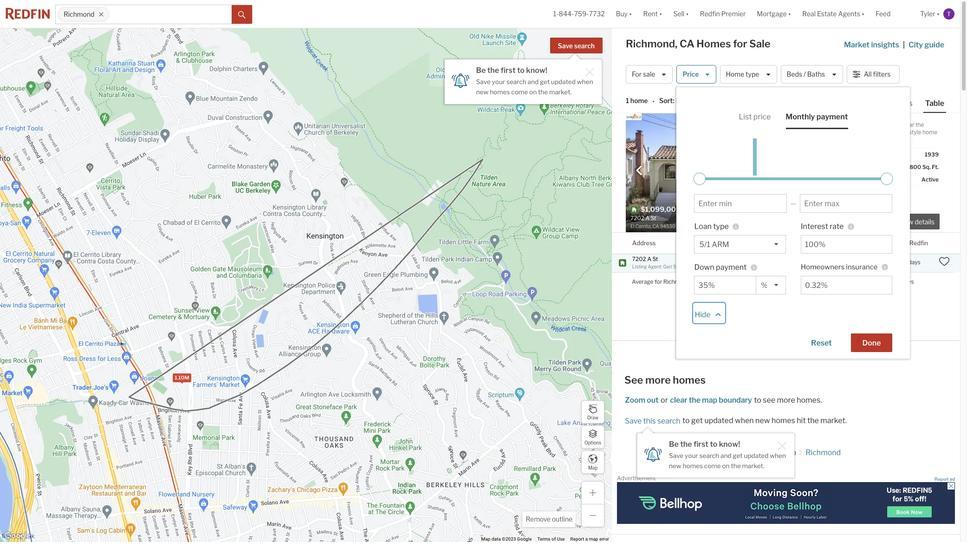 Task type: locate. For each thing, give the bounding box(es) containing it.
clear the map boundary button
[[670, 396, 753, 405]]

0 horizontal spatial 1,836
[[763, 205, 782, 214]]

to get updated when new homes hit the market.
[[682, 416, 848, 425]]

at
[[816, 121, 821, 128]]

report inside button
[[935, 477, 949, 482]]

sq. for 1,836
[[766, 214, 773, 221]]

0 vertical spatial get
[[540, 78, 550, 86]]

beds inside beds / baths button
[[787, 70, 803, 78]]

▾ right rent
[[660, 10, 663, 18]]

$/sq.ft. button
[[872, 233, 893, 254]]

1 horizontal spatial be the first to know!
[[670, 440, 741, 449]]

0 horizontal spatial your
[[492, 78, 506, 86]]

0 horizontal spatial on redfin
[[794, 164, 820, 171]]

1 vertical spatial report
[[571, 537, 585, 542]]

sq. inside 1,836 sq. ft.
[[766, 214, 773, 221]]

favorite button image
[[769, 116, 784, 132]]

list
[[740, 112, 753, 121]]

1 vertical spatial first
[[694, 440, 709, 449]]

days right the 21
[[903, 278, 915, 285]]

this down 'out'
[[644, 417, 656, 426]]

map
[[589, 465, 598, 471], [482, 537, 491, 542]]

0 horizontal spatial save your search and get updated when new homes come on the market.
[[477, 78, 594, 96]]

updated down zoom out or clear the map boundary to see more homes.
[[705, 416, 734, 425]]

updated down to get updated when new homes hit the market. on the right bottom of page
[[745, 452, 769, 460]]

favorite button checkbox
[[769, 116, 784, 132]]

map for map data ©2023 google
[[482, 537, 491, 542]]

more up 'out'
[[646, 374, 671, 386]]

  text field
[[806, 240, 889, 249], [699, 281, 753, 290]]

0 horizontal spatial 4
[[729, 205, 734, 214]]

1 vertical spatial updated
[[705, 416, 734, 425]]

be for the bottom be the first to know! dialog
[[670, 440, 679, 449]]

1 horizontal spatial be
[[670, 440, 679, 449]]

photos
[[889, 99, 914, 108]]

remove
[[526, 515, 551, 523]]

map left boundary
[[703, 396, 718, 405]]

of inside nestled at the end of a tranquil cul-de-sac near the albany border, this charming mediterranean-style home exudes vintag...
[[843, 121, 848, 128]]

location
[[690, 239, 714, 247]]

real estate agents ▾
[[803, 10, 865, 18]]

baths
[[808, 70, 826, 78], [743, 214, 758, 221], [810, 239, 827, 247]]

2 ▾ from the left
[[660, 10, 663, 18]]

4 ▾ from the left
[[789, 10, 792, 18]]

redfin down view details
[[910, 239, 929, 247]]

0 vertical spatial 20
[[834, 164, 842, 171]]

beds down enter min text field
[[725, 214, 738, 221]]

for down agent:
[[655, 279, 663, 286]]

buy ▾
[[617, 10, 633, 18]]

0 horizontal spatial type
[[714, 222, 729, 231]]

20 up 21 days
[[901, 259, 908, 266]]

when down boundary
[[736, 416, 755, 425]]

1 horizontal spatial   text field
[[806, 240, 889, 249]]

favorite this home image
[[940, 256, 951, 267]]

5 ▾ from the left
[[862, 10, 865, 18]]

home right style
[[923, 129, 938, 136]]

7202
[[633, 255, 647, 262]]

beds for "beds" button
[[787, 239, 801, 247]]

view details
[[899, 218, 935, 226]]

0 horizontal spatial payment
[[717, 263, 747, 272]]

20 up none
[[834, 164, 842, 171]]

arm
[[713, 240, 730, 249]]

1 horizontal spatial on
[[901, 239, 909, 247]]

address
[[633, 239, 656, 247]]

0 vertical spatial payment
[[817, 112, 849, 121]]

of left use
[[552, 537, 556, 542]]

0 horizontal spatial and
[[528, 78, 539, 86]]

2.5 for 21 days
[[807, 278, 815, 285]]

this inside nestled at the end of a tranquil cul-de-sac near the albany border, this charming mediterranean-style home exudes vintag...
[[833, 129, 842, 136]]

1 vertical spatial payment
[[717, 263, 747, 272]]

hoa
[[794, 176, 806, 183]]

payment inside monthly payment element
[[817, 112, 849, 121]]

4 left 2.5 baths
[[729, 205, 734, 214]]

lot
[[878, 164, 887, 171]]

1 vertical spatial home
[[923, 129, 938, 136]]

1 ▾ from the left
[[630, 10, 633, 18]]

beds
[[787, 70, 803, 78], [725, 214, 738, 221], [787, 239, 801, 247]]

0 horizontal spatial when
[[578, 78, 594, 86]]

baths down enter min text field
[[743, 214, 758, 221]]

type inside home type button
[[746, 70, 760, 78]]

1 vertical spatial a
[[586, 537, 588, 542]]

0 horizontal spatial sq.
[[766, 214, 773, 221]]

1 vertical spatial baths
[[743, 214, 758, 221]]

6 ▾ from the left
[[938, 10, 941, 18]]

(download all) link
[[789, 337, 832, 345]]

list price element
[[740, 105, 772, 129]]

zoom
[[625, 396, 646, 405]]

0 vertical spatial sq.
[[923, 164, 932, 171]]

on redfin down view details
[[901, 239, 929, 247]]

be for be the first to know! dialog to the left
[[477, 66, 486, 75]]

a left error
[[586, 537, 588, 542]]

next button image
[[769, 166, 778, 175]]

map left error
[[590, 537, 599, 542]]

1 vertical spatial map
[[482, 537, 491, 542]]

ft. for 1,836
[[774, 214, 780, 221]]

monthly payment element
[[786, 105, 849, 129]]

photo of 7202 a st, el cerrito, ca 94530 image
[[626, 113, 787, 232]]

0 vertical spatial home
[[631, 97, 649, 105]]

1 vertical spatial and
[[721, 452, 732, 460]]

report left ad
[[935, 477, 949, 482]]

all filters button
[[847, 65, 901, 84]]

20 days down the on redfin button
[[901, 259, 921, 266]]

1 vertical spatial your
[[685, 452, 699, 460]]

ft. down 1939
[[933, 164, 940, 171]]

on up the hoa
[[794, 164, 802, 171]]

0 vertical spatial 4
[[729, 205, 734, 214]]

$599
[[872, 259, 886, 266]]

21
[[895, 278, 901, 285]]

map inside button
[[589, 465, 598, 471]]

dialog containing list price
[[677, 87, 911, 359]]

1 horizontal spatial get
[[692, 416, 704, 425]]

heading
[[631, 205, 707, 230]]

  text field down the rate
[[806, 240, 889, 249]]

1,836 right 2.5 baths
[[763, 205, 782, 214]]

1 vertical spatial more
[[778, 396, 796, 405]]

1 horizontal spatial your
[[685, 452, 699, 460]]

0 vertical spatial 20 days
[[834, 164, 856, 171]]

ft. inside 1,836 sq. ft.
[[774, 214, 780, 221]]

▾ right sell
[[686, 10, 689, 18]]

size
[[888, 164, 899, 171]]

cul-
[[875, 121, 885, 128]]

draw
[[588, 415, 599, 420]]

▾ right the tyler
[[938, 10, 941, 18]]

1 vertical spatial 4
[[783, 278, 787, 285]]

richmond
[[64, 10, 95, 18], [806, 448, 842, 457]]

1 vertical spatial ft.
[[774, 214, 780, 221]]

redfin premier button
[[695, 0, 752, 28]]

2.5 right the 4 beds
[[745, 205, 756, 214]]

4 inside the 4 beds
[[729, 205, 734, 214]]

0 vertical spatial map
[[589, 465, 598, 471]]

error
[[600, 537, 610, 542]]

0 vertical spatial on
[[794, 164, 802, 171]]

sell ▾
[[674, 10, 689, 18]]

your for the bottom be the first to know! dialog
[[685, 452, 699, 460]]

2.5 down the homeowners
[[807, 278, 815, 285]]

1 vertical spatial sq.
[[766, 214, 773, 221]]

2 horizontal spatial new
[[756, 416, 771, 425]]

3 ▾ from the left
[[686, 10, 689, 18]]

1 vertical spatial of
[[552, 537, 556, 542]]

rent ▾ button
[[638, 0, 668, 28]]

$1,099,000 up % at the right bottom of page
[[732, 259, 763, 266]]

sq. up active
[[923, 164, 932, 171]]

nestled at the end of a tranquil cul-de-sac near the albany border, this charming mediterranean-style home exudes vintag...
[[794, 121, 938, 143]]

▾
[[630, 10, 633, 18], [660, 10, 663, 18], [686, 10, 689, 18], [789, 10, 792, 18], [862, 10, 865, 18], [938, 10, 941, 18]]

5/1
[[700, 240, 711, 249]]

  text field down down payment
[[699, 281, 753, 290]]

a up charming
[[850, 121, 853, 128]]

0 vertical spatial be the first to know! dialog
[[445, 54, 602, 104]]

1 horizontal spatial 1,836
[[834, 259, 849, 266]]

1,836 up   text box
[[834, 259, 849, 266]]

0 horizontal spatial home
[[631, 97, 649, 105]]

more right see
[[778, 396, 796, 405]]

▾ right buy
[[630, 10, 633, 18]]

nestled
[[794, 121, 815, 128]]

1 vertical spatial be
[[670, 440, 679, 449]]

2 vertical spatial baths
[[810, 239, 827, 247]]

$1,099,000 left % at the right bottom of page
[[730, 278, 761, 285]]

use
[[557, 537, 565, 542]]

1 horizontal spatial type
[[746, 70, 760, 78]]

loan
[[695, 222, 712, 231]]

down
[[695, 263, 715, 272]]

days
[[843, 164, 856, 171], [909, 259, 921, 266], [903, 278, 915, 285]]

price
[[683, 70, 700, 78]]

lot size
[[878, 164, 899, 171]]

5/1 arm
[[700, 240, 730, 249]]

0 vertical spatial 1,836
[[763, 205, 782, 214]]

when right redfin 'link'
[[771, 452, 787, 460]]

report right use
[[571, 537, 585, 542]]

home inside 1 home • sort : recommended
[[631, 97, 649, 105]]

Enter max text field
[[805, 199, 889, 208]]

for left 'sale'
[[734, 38, 748, 50]]

for
[[734, 38, 748, 50], [655, 279, 663, 286]]

1-
[[554, 10, 559, 18]]

0 vertical spatial   text field
[[806, 240, 889, 249]]

▾ for mortgage ▾
[[789, 10, 792, 18]]

1 home • sort : recommended
[[626, 97, 724, 105]]

home right "1"
[[631, 97, 649, 105]]

type right home
[[746, 70, 760, 78]]

table
[[926, 99, 945, 108]]

homes
[[490, 88, 510, 96], [674, 374, 706, 386], [772, 416, 796, 425], [683, 462, 704, 470]]

favorite this home image
[[793, 216, 804, 227]]

more
[[646, 374, 671, 386], [778, 396, 796, 405]]

save this search
[[625, 417, 681, 426]]

rent ▾ button
[[644, 0, 663, 28]]

of right end
[[843, 121, 848, 128]]

sq. right 2.5 baths
[[766, 214, 773, 221]]

map button
[[582, 451, 605, 474]]

save inside button
[[558, 42, 573, 50]]

0 vertical spatial a
[[850, 121, 853, 128]]

0 vertical spatial save your search and get updated when new homes come on the market.
[[477, 78, 594, 96]]

1 horizontal spatial more
[[778, 396, 796, 405]]

and for be the first to know! dialog to the left
[[528, 78, 539, 86]]

None search field
[[109, 5, 232, 24]]

richmond left remove richmond image
[[64, 10, 95, 18]]

7202 a st link
[[633, 255, 681, 263]]

payment
[[817, 112, 849, 121], [717, 263, 747, 272]]

table button
[[924, 99, 947, 113]]

1 horizontal spatial payment
[[817, 112, 849, 121]]

this down end
[[833, 129, 842, 136]]

buy ▾ button
[[611, 0, 638, 28]]

beds / baths button
[[781, 65, 844, 84]]

redfin left premier
[[701, 10, 721, 18]]

come
[[512, 88, 528, 96], [705, 462, 721, 470]]

be the first to know! dialog
[[445, 54, 602, 104], [638, 428, 795, 478]]

type inside dialog
[[714, 222, 729, 231]]

2 vertical spatial market.
[[743, 462, 765, 470]]

0 horizontal spatial be the first to know! dialog
[[445, 54, 602, 104]]

ca
[[680, 38, 695, 50]]

$1,099,000 for 20 days
[[732, 259, 763, 266]]

location button
[[690, 233, 714, 254]]

payment up border,
[[817, 112, 849, 121]]

when down save search
[[578, 78, 594, 86]]

days down the on redfin button
[[909, 259, 921, 266]]

1 horizontal spatial market.
[[743, 462, 765, 470]]

1 vertical spatial 2.5
[[810, 259, 819, 266]]

map left data
[[482, 537, 491, 542]]

0 horizontal spatial more
[[646, 374, 671, 386]]

1 vertical spatial come
[[705, 462, 721, 470]]

report
[[935, 477, 949, 482], [571, 537, 585, 542]]

for sale button
[[626, 65, 674, 84]]

rent
[[644, 10, 658, 18]]

market insights | city guide
[[845, 40, 945, 49]]

1 horizontal spatial know!
[[720, 440, 741, 449]]

google image
[[2, 530, 33, 542]]

done
[[863, 339, 882, 348]]

sq.
[[923, 164, 932, 171], [766, 214, 773, 221]]

richmond down the hit
[[806, 448, 842, 457]]

0 horizontal spatial on
[[530, 88, 537, 96]]

0 vertical spatial beds
[[787, 70, 803, 78]]

mortgage ▾ button
[[752, 0, 798, 28]]

albany
[[794, 129, 812, 136]]

days up none
[[843, 164, 856, 171]]

0 horizontal spatial this
[[644, 417, 656, 426]]

1 horizontal spatial on
[[723, 462, 730, 470]]

beds down favorite this home icon
[[787, 239, 801, 247]]

insights
[[872, 40, 900, 49]]

map down "options"
[[589, 465, 598, 471]]

0 vertical spatial be
[[477, 66, 486, 75]]

2.5 down baths "button"
[[810, 259, 819, 266]]

baths down interest
[[810, 239, 827, 247]]

ft. left favorite this home icon
[[774, 214, 780, 221]]

▾ for tyler ▾
[[938, 10, 941, 18]]

1.10m
[[175, 375, 189, 381]]

▾ right mortgage
[[789, 10, 792, 18]]

1 vertical spatial be the first to know! dialog
[[638, 428, 795, 478]]

dialog
[[677, 87, 911, 359]]

20 days up none
[[834, 164, 856, 171]]

1 vertical spatial save your search and get updated when new homes come on the market.
[[670, 452, 787, 470]]

beds left /
[[787, 70, 803, 78]]

1 horizontal spatial of
[[843, 121, 848, 128]]

ad region
[[618, 483, 956, 524]]

2 vertical spatial get
[[734, 452, 743, 460]]

type for home type
[[746, 70, 760, 78]]

beds for beds / baths
[[787, 70, 803, 78]]

1 horizontal spatial and
[[721, 452, 732, 460]]

1 vertical spatial for
[[655, 279, 663, 286]]

▾ right agents
[[862, 10, 865, 18]]

on down view
[[901, 239, 909, 247]]

2.5 inside 2.5 baths
[[745, 205, 756, 214]]

1 vertical spatial this
[[644, 417, 656, 426]]

1 vertical spatial when
[[736, 416, 755, 425]]

1 vertical spatial type
[[714, 222, 729, 231]]

3,800
[[905, 164, 922, 171]]

0 horizontal spatial map
[[482, 537, 491, 542]]

richmond link
[[806, 448, 842, 457]]

reset button
[[800, 334, 844, 352]]

type down the 4 beds
[[714, 222, 729, 231]]

richmond:
[[664, 279, 692, 286]]

payment down arm
[[717, 263, 747, 272]]

0 horizontal spatial map
[[590, 537, 599, 542]]

1 horizontal spatial ft.
[[933, 164, 940, 171]]

1 vertical spatial be the first to know!
[[670, 440, 741, 449]]

2 horizontal spatial market.
[[821, 416, 848, 425]]

baths right /
[[808, 70, 826, 78]]

on redfin up the hoa
[[794, 164, 820, 171]]

4 right % at the right bottom of page
[[783, 278, 787, 285]]

all filters
[[865, 70, 892, 78]]

advertisement
[[618, 475, 657, 482]]

be the first to know! for the bottom be the first to know! dialog
[[670, 440, 741, 449]]

updated down save search
[[552, 78, 576, 86]]

0 vertical spatial on
[[530, 88, 537, 96]]

0 vertical spatial first
[[501, 66, 516, 75]]

draw button
[[582, 401, 605, 424]]

1 horizontal spatial 20
[[901, 259, 908, 266]]

save search
[[558, 42, 595, 50]]

1 vertical spatial   text field
[[699, 281, 753, 290]]

$1,099,000 for 21 days
[[730, 278, 761, 285]]



Task type: vqa. For each thing, say whether or not it's contained in the screenshot.
your related to the bottommost be the first to know! dialog
yes



Task type: describe. For each thing, give the bounding box(es) containing it.
previous button image
[[635, 166, 645, 175]]

remove richmond image
[[99, 12, 104, 17]]

1939
[[926, 151, 940, 158]]

price
[[754, 112, 772, 121]]

tyler ▾
[[921, 10, 941, 18]]

insurance
[[847, 263, 879, 271]]

average
[[632, 279, 654, 286]]

buy
[[617, 10, 628, 18]]

1 vertical spatial days
[[909, 259, 921, 266]]

©2023
[[502, 537, 516, 542]]

0 vertical spatial days
[[843, 164, 856, 171]]

0 vertical spatial richmond
[[64, 10, 95, 18]]

1 vertical spatial beds
[[725, 214, 738, 221]]

redfin inside the on redfin button
[[910, 239, 929, 247]]

▾ for rent ▾
[[660, 10, 663, 18]]

sell ▾ button
[[668, 0, 695, 28]]

0 vertical spatial on redfin
[[794, 164, 820, 171]]

0 horizontal spatial for
[[655, 279, 663, 286]]

home type button
[[721, 65, 778, 84]]

0 vertical spatial market.
[[550, 88, 572, 96]]

baths button
[[810, 233, 827, 254]]

1 vertical spatial on redfin
[[901, 239, 929, 247]]

0 horizontal spatial get
[[540, 78, 550, 86]]

report for report ad
[[935, 477, 949, 482]]

california link
[[764, 448, 797, 457]]

on inside button
[[901, 239, 909, 247]]

1 horizontal spatial updated
[[705, 416, 734, 425]]

listing
[[633, 264, 648, 270]]

redfin up the hoa
[[803, 164, 820, 171]]

0 horizontal spatial a
[[586, 537, 588, 542]]

map for map
[[589, 465, 598, 471]]

▾ for buy ▾
[[630, 10, 633, 18]]

payment for down payment
[[717, 263, 747, 272]]

:
[[673, 97, 675, 105]]

out
[[647, 396, 659, 405]]

0 vertical spatial new
[[477, 88, 489, 96]]

0 horizontal spatial   text field
[[699, 281, 753, 290]]

real estate agents ▾ link
[[803, 0, 865, 28]]

agents
[[839, 10, 861, 18]]

2 horizontal spatial get
[[734, 452, 743, 460]]

1 vertical spatial 20
[[901, 259, 908, 266]]

ft. for 3,800
[[933, 164, 940, 171]]

a inside nestled at the end of a tranquil cul-de-sac near the albany border, this charming mediterranean-style home exudes vintag...
[[850, 121, 853, 128]]

all
[[865, 70, 873, 78]]

home
[[727, 70, 745, 78]]

x-out this home image
[[812, 216, 823, 227]]

map region
[[0, 11, 709, 542]]

be the first to know! for be the first to know! dialog to the left
[[477, 66, 548, 75]]

0 horizontal spatial on
[[794, 164, 802, 171]]

california
[[764, 448, 797, 457]]

report a map error
[[571, 537, 610, 542]]

sale
[[644, 70, 656, 78]]

and for the bottom be the first to know! dialog
[[721, 452, 732, 460]]

hide
[[695, 310, 711, 319]]

Enter min text field
[[699, 199, 783, 208]]

sale
[[750, 38, 771, 50]]

hit
[[798, 416, 807, 425]]

0 horizontal spatial first
[[501, 66, 516, 75]]

•
[[653, 97, 655, 105]]

your for be the first to know! dialog to the left
[[492, 78, 506, 86]]

reset
[[812, 339, 833, 348]]

options
[[585, 440, 602, 445]]

1 vertical spatial richmond
[[806, 448, 842, 457]]

see more homes
[[625, 374, 706, 386]]

1 vertical spatial map
[[590, 537, 599, 542]]

4 beds
[[725, 205, 738, 221]]

report for report a map error
[[571, 537, 585, 542]]

0 vertical spatial know!
[[527, 66, 548, 75]]

feed button
[[871, 0, 916, 28]]

down payment
[[695, 263, 747, 272]]

▾ inside "dropdown button"
[[862, 10, 865, 18]]

feed
[[877, 10, 891, 18]]

2.5 baths
[[743, 205, 758, 221]]

4 for 4
[[783, 278, 787, 285]]

0 horizontal spatial 20
[[834, 164, 842, 171]]

real
[[803, 10, 817, 18]]

richmond, ca homes for sale
[[626, 38, 771, 50]]

tranquil
[[854, 121, 874, 128]]

city
[[909, 40, 924, 49]]

mortgage ▾ button
[[758, 0, 792, 28]]

1 horizontal spatial when
[[736, 416, 755, 425]]

1 vertical spatial on
[[723, 462, 730, 470]]

border,
[[813, 129, 832, 136]]

details
[[916, 218, 935, 226]]

1 vertical spatial know!
[[720, 440, 741, 449]]

user photo image
[[944, 8, 955, 20]]

cerrito
[[698, 259, 722, 266]]

payment for monthly payment
[[817, 112, 849, 121]]

minimum price slider
[[694, 173, 707, 185]]

vintag...
[[814, 136, 834, 143]]

4 for 4 beds
[[729, 205, 734, 214]]

estate
[[818, 10, 838, 18]]

1 vertical spatial get
[[692, 416, 704, 425]]

search inside button
[[575, 42, 595, 50]]

1
[[626, 97, 630, 105]]

2 vertical spatial days
[[903, 278, 915, 285]]

2 horizontal spatial updated
[[745, 452, 769, 460]]

sac
[[893, 121, 902, 128]]

(download
[[789, 337, 821, 345]]

$/sq.ft.
[[872, 239, 893, 247]]

2 horizontal spatial when
[[771, 452, 787, 460]]

▾ for sell ▾
[[686, 10, 689, 18]]

all)
[[823, 337, 832, 345]]

21 days
[[895, 278, 915, 285]]

redfin left california
[[732, 448, 755, 457]]

come for the bottom be the first to know! dialog
[[705, 462, 721, 470]]

monthly
[[786, 112, 816, 121]]

0 vertical spatial for
[[734, 38, 748, 50]]

—
[[791, 199, 797, 207]]

on redfin button
[[901, 233, 929, 254]]

mortgage
[[758, 10, 788, 18]]

  text field
[[806, 281, 889, 290]]

%
[[762, 281, 769, 290]]

map data ©2023 google
[[482, 537, 532, 542]]

data
[[492, 537, 501, 542]]

1 horizontal spatial save your search and get updated when new homes come on the market.
[[670, 452, 787, 470]]

google
[[518, 537, 532, 542]]

market insights link
[[845, 30, 900, 51]]

2 vertical spatial new
[[670, 462, 682, 470]]

0 horizontal spatial of
[[552, 537, 556, 542]]

sq. for 3,800
[[923, 164, 932, 171]]

market
[[845, 40, 870, 49]]

1,836 for 1,836 sq. ft.
[[763, 205, 782, 214]]

a
[[648, 255, 652, 262]]

charming
[[844, 129, 868, 136]]

submit search image
[[238, 11, 246, 18]]

7732
[[589, 10, 605, 18]]

none
[[841, 176, 856, 183]]

home inside nestled at the end of a tranquil cul-de-sac near the albany border, this charming mediterranean-style home exudes vintag...
[[923, 129, 938, 136]]

0 vertical spatial updated
[[552, 78, 576, 86]]

options button
[[582, 426, 605, 449]]

maximum price slider
[[882, 173, 894, 185]]

2.5 for 20 days
[[810, 259, 819, 266]]

buy ▾ button
[[617, 0, 633, 28]]

come for be the first to know! dialog to the left
[[512, 88, 528, 96]]

0 vertical spatial map
[[703, 396, 718, 405]]

type for loan type
[[714, 222, 729, 231]]

1 vertical spatial market.
[[821, 416, 848, 425]]

rent ▾
[[644, 10, 663, 18]]

near
[[903, 121, 915, 128]]

el
[[690, 259, 697, 266]]

address button
[[633, 233, 656, 254]]

1 vertical spatial 20 days
[[901, 259, 921, 266]]

3,800 sq. ft.
[[905, 164, 940, 171]]

homeowners
[[802, 263, 845, 271]]

rate
[[831, 222, 845, 231]]

for
[[632, 70, 642, 78]]

redfin inside redfin premier button
[[701, 10, 721, 18]]

redfin premier
[[701, 10, 746, 18]]

1 horizontal spatial first
[[694, 440, 709, 449]]

beds button
[[787, 233, 801, 254]]

baths inside button
[[808, 70, 826, 78]]

1,836 for 1,836
[[834, 259, 849, 266]]



